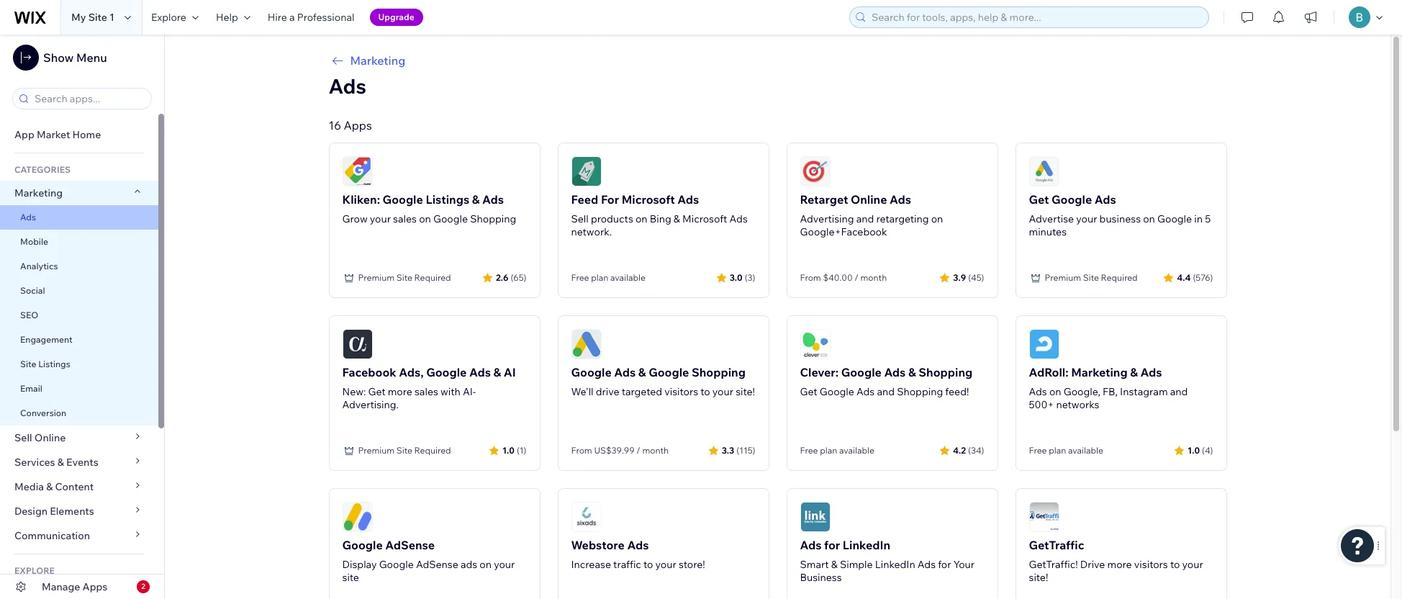 Task type: describe. For each thing, give the bounding box(es) containing it.
email link
[[0, 377, 158, 401]]

webstore
[[571, 538, 625, 552]]

1.0 (1)
[[503, 445, 527, 455]]

clever:
[[800, 365, 839, 380]]

for
[[601, 192, 619, 207]]

google inside facebook ads, google ads & ai new: get more sales with ai- advertising.
[[426, 365, 467, 380]]

apps for 16 apps
[[344, 118, 372, 133]]

& inside facebook ads, google ads & ai new: get more sales with ai- advertising.
[[494, 365, 501, 380]]

get google ads advertise your business on google in 5 minutes
[[1029, 192, 1211, 238]]

1 vertical spatial linkedin
[[875, 558, 916, 571]]

feed
[[571, 192, 599, 207]]

menu
[[76, 50, 107, 65]]

4.4
[[1178, 272, 1191, 283]]

media
[[14, 480, 44, 493]]

kliken: google listings & ads grow your sales on google shopping
[[342, 192, 517, 225]]

us$39.99
[[594, 445, 635, 456]]

gettraffic gettraffic! drive more visitors to your site!
[[1029, 538, 1204, 584]]

help
[[216, 11, 238, 24]]

plan for adroll:
[[1049, 445, 1067, 456]]

available for marketing
[[1069, 445, 1104, 456]]

retarget online ads advertising and retargeting on google+facebook
[[800, 192, 944, 238]]

ai
[[504, 365, 516, 380]]

kliken:
[[342, 192, 380, 207]]

1
[[109, 11, 114, 24]]

site for facebook ads, google ads & ai
[[397, 445, 413, 456]]

ai-
[[463, 385, 476, 398]]

display
[[342, 558, 377, 571]]

4.2 (34)
[[954, 445, 985, 455]]

professional
[[297, 11, 355, 24]]

sell inside sidebar element
[[14, 431, 32, 444]]

apps for manage apps
[[82, 580, 108, 593]]

/ for advertising
[[855, 272, 859, 283]]

more inside facebook ads, google ads & ai new: get more sales with ai- advertising.
[[388, 385, 413, 398]]

sidebar element
[[0, 35, 165, 599]]

gettraffic!
[[1029, 558, 1079, 571]]

adroll: marketing & ads logo image
[[1029, 329, 1060, 359]]

visitors inside google ads & google shopping we'll drive targeted visitors to your site!
[[665, 385, 699, 398]]

ads link
[[0, 205, 158, 230]]

smart
[[800, 558, 829, 571]]

and inside retarget online ads advertising and retargeting on google+facebook
[[857, 212, 874, 225]]

0 vertical spatial linkedin
[[843, 538, 891, 552]]

on for retarget online ads
[[932, 212, 944, 225]]

marketing inside adroll: marketing & ads ads on google, fb, instagram and 500+ networks
[[1072, 365, 1128, 380]]

facebook ads, google ads & ai new: get more sales with ai- advertising.
[[342, 365, 516, 411]]

design elements
[[14, 505, 94, 518]]

my
[[71, 11, 86, 24]]

network.
[[571, 225, 612, 238]]

listings inside kliken: google listings & ads grow your sales on google shopping
[[426, 192, 470, 207]]

visitors inside gettraffic gettraffic! drive more visitors to your site!
[[1135, 558, 1169, 571]]

bing
[[650, 212, 672, 225]]

on inside kliken: google listings & ads grow your sales on google shopping
[[419, 212, 431, 225]]

free plan available for for
[[571, 272, 646, 283]]

and inside adroll: marketing & ads ads on google, fb, instagram and 500+ networks
[[1171, 385, 1188, 398]]

(115)
[[737, 445, 756, 455]]

services & events link
[[0, 450, 158, 475]]

your inside the webstore ads increase traffic to your store!
[[656, 558, 677, 571]]

4.2
[[954, 445, 966, 455]]

premium for kliken:
[[358, 272, 395, 283]]

1.0 for adroll: marketing & ads
[[1188, 445, 1200, 455]]

online for retarget
[[851, 192, 888, 207]]

manage apps
[[42, 580, 108, 593]]

help button
[[207, 0, 259, 35]]

premium site required for google
[[358, 445, 451, 456]]

engagement
[[20, 334, 72, 345]]

adroll: marketing & ads ads on google, fb, instagram and 500+ networks
[[1029, 365, 1188, 411]]

networks
[[1057, 398, 1100, 411]]

(65)
[[511, 272, 527, 283]]

/ for google
[[637, 445, 641, 456]]

sell inside feed for microsoft ads sell products on bing & microsoft ads network.
[[571, 212, 589, 225]]

advertise
[[1029, 212, 1075, 225]]

upgrade button
[[370, 9, 423, 26]]

required for listings
[[414, 272, 451, 283]]

simple
[[840, 558, 873, 571]]

1.0 (4)
[[1188, 445, 1214, 455]]

get inside facebook ads, google ads & ai new: get more sales with ai- advertising.
[[368, 385, 386, 398]]

minutes
[[1029, 225, 1067, 238]]

free for clever: google ads & shopping
[[800, 445, 818, 456]]

sales inside kliken: google listings & ads grow your sales on google shopping
[[393, 212, 417, 225]]

to inside google ads & google shopping we'll drive targeted visitors to your site!
[[701, 385, 711, 398]]

hire
[[268, 11, 287, 24]]

with
[[441, 385, 461, 398]]

explore
[[14, 565, 55, 576]]

analytics link
[[0, 254, 158, 279]]

available for google
[[840, 445, 875, 456]]

3.9
[[954, 272, 966, 283]]

your inside get google ads advertise your business on google in 5 minutes
[[1077, 212, 1098, 225]]

shopping inside google ads & google shopping we'll drive targeted visitors to your site!
[[692, 365, 746, 380]]

to inside the webstore ads increase traffic to your store!
[[644, 558, 653, 571]]

site listings link
[[0, 352, 158, 377]]

retarget online ads logo image
[[800, 156, 831, 187]]

ads inside get google ads advertise your business on google in 5 minutes
[[1095, 192, 1117, 207]]

premium site required for ads
[[1045, 272, 1138, 283]]

(576)
[[1194, 272, 1214, 283]]

$40.00
[[823, 272, 853, 283]]

sell online
[[14, 431, 66, 444]]

on inside adroll: marketing & ads ads on google, fb, instagram and 500+ networks
[[1050, 385, 1062, 398]]

ads,
[[399, 365, 424, 380]]

ads inside the webstore ads increase traffic to your store!
[[628, 538, 649, 552]]

hire a professional
[[268, 11, 355, 24]]

plan for feed
[[591, 272, 609, 283]]

hire a professional link
[[259, 0, 363, 35]]

premium for facebook
[[358, 445, 395, 456]]

facebook ads, google ads & ai logo image
[[342, 329, 373, 359]]

a
[[289, 11, 295, 24]]

site for kliken: google listings & ads
[[397, 272, 413, 283]]

ads inside facebook ads, google ads & ai new: get more sales with ai- advertising.
[[470, 365, 491, 380]]

& inside google ads & google shopping we'll drive targeted visitors to your site!
[[639, 365, 646, 380]]

free plan available for marketing
[[1029, 445, 1104, 456]]

premium for get
[[1045, 272, 1082, 283]]

from for google ads & google shopping
[[571, 445, 592, 456]]

home
[[72, 128, 101, 141]]

site for get google ads
[[1084, 272, 1100, 283]]

business
[[1100, 212, 1141, 225]]

store!
[[679, 558, 705, 571]]

Search for tools, apps, help & more... field
[[868, 7, 1205, 27]]

categories
[[14, 164, 71, 175]]

sell online link
[[0, 426, 158, 450]]

plan for clever:
[[820, 445, 838, 456]]

drive
[[596, 385, 620, 398]]

5
[[1206, 212, 1211, 225]]

feed for microsoft ads logo image
[[571, 156, 602, 187]]

site! inside gettraffic gettraffic! drive more visitors to your site!
[[1029, 571, 1049, 584]]

show menu
[[43, 50, 107, 65]]

3.0 (3)
[[730, 272, 756, 283]]

kliken: google listings & ads logo image
[[342, 156, 373, 187]]

app
[[14, 128, 34, 141]]

seo
[[20, 310, 38, 320]]

your
[[954, 558, 975, 571]]

on for get google ads
[[1144, 212, 1156, 225]]

shopping inside kliken: google listings & ads grow your sales on google shopping
[[470, 212, 517, 225]]

1.0 for facebook ads, google ads & ai
[[503, 445, 515, 455]]

3.3
[[722, 445, 735, 455]]

premium site required for listings
[[358, 272, 451, 283]]

products
[[591, 212, 634, 225]]

webstore ads logo image
[[571, 502, 602, 532]]

conversion
[[20, 408, 66, 418]]

traffic
[[614, 558, 642, 571]]

free for adroll: marketing & ads
[[1029, 445, 1047, 456]]

ads inside kliken: google listings & ads grow your sales on google shopping
[[483, 192, 504, 207]]

targeted
[[622, 385, 663, 398]]



Task type: locate. For each thing, give the bounding box(es) containing it.
2 horizontal spatial free plan available
[[1029, 445, 1104, 456]]

0 horizontal spatial online
[[34, 431, 66, 444]]

required down kliken: google listings & ads grow your sales on google shopping
[[414, 272, 451, 283]]

and inside "clever: google ads & shopping get google ads and shopping feed!"
[[877, 385, 895, 398]]

show
[[43, 50, 74, 65]]

0 horizontal spatial marketing
[[14, 187, 63, 199]]

0 horizontal spatial available
[[611, 272, 646, 283]]

google+facebook
[[800, 225, 888, 238]]

and left retargeting
[[857, 212, 874, 225]]

your inside gettraffic gettraffic! drive more visitors to your site!
[[1183, 558, 1204, 571]]

sales
[[393, 212, 417, 225], [415, 385, 438, 398]]

microsoft right bing
[[683, 212, 728, 225]]

online inside retarget online ads advertising and retargeting on google+facebook
[[851, 192, 888, 207]]

app market home link
[[0, 122, 158, 147]]

1 horizontal spatial free
[[800, 445, 818, 456]]

&
[[472, 192, 480, 207], [674, 212, 680, 225], [494, 365, 501, 380], [639, 365, 646, 380], [909, 365, 917, 380], [1131, 365, 1139, 380], [57, 456, 64, 469], [46, 480, 53, 493], [832, 558, 838, 571]]

get down 'clever:'
[[800, 385, 818, 398]]

google ads & google shopping we'll drive targeted visitors to your site!
[[571, 365, 755, 398]]

1 horizontal spatial apps
[[344, 118, 372, 133]]

Search apps... field
[[30, 89, 147, 109]]

free plan available down network.
[[571, 272, 646, 283]]

on inside retarget online ads advertising and retargeting on google+facebook
[[932, 212, 944, 225]]

1 horizontal spatial from
[[800, 272, 821, 283]]

more right "drive"
[[1108, 558, 1133, 571]]

explore
[[151, 11, 186, 24]]

marketing down the upgrade button
[[350, 53, 406, 68]]

google adsense display google adsense ads on your site
[[342, 538, 515, 584]]

1 horizontal spatial more
[[1108, 558, 1133, 571]]

get up advertise
[[1029, 192, 1050, 207]]

0 horizontal spatial free
[[571, 272, 589, 283]]

1 vertical spatial from
[[571, 445, 592, 456]]

16 apps
[[329, 118, 372, 133]]

1 vertical spatial site!
[[1029, 571, 1049, 584]]

from left $40.00
[[800, 272, 821, 283]]

1 horizontal spatial and
[[877, 385, 895, 398]]

ads inside retarget online ads advertising and retargeting on google+facebook
[[890, 192, 912, 207]]

0 horizontal spatial listings
[[38, 359, 70, 369]]

0 horizontal spatial and
[[857, 212, 874, 225]]

0 horizontal spatial get
[[368, 385, 386, 398]]

on inside google adsense display google adsense ads on your site
[[480, 558, 492, 571]]

1 vertical spatial marketing link
[[0, 181, 158, 205]]

0 horizontal spatial sell
[[14, 431, 32, 444]]

1 horizontal spatial get
[[800, 385, 818, 398]]

in
[[1195, 212, 1203, 225]]

free plan available down networks
[[1029, 445, 1104, 456]]

your inside google ads & google shopping we'll drive targeted visitors to your site!
[[713, 385, 734, 398]]

month for google
[[643, 445, 669, 456]]

1 horizontal spatial free plan available
[[800, 445, 875, 456]]

marketing up fb,
[[1072, 365, 1128, 380]]

free down 500+ on the right bottom of the page
[[1029, 445, 1047, 456]]

1 vertical spatial month
[[643, 445, 669, 456]]

0 vertical spatial sales
[[393, 212, 417, 225]]

ads inside google ads & google shopping we'll drive targeted visitors to your site!
[[614, 365, 636, 380]]

webstore ads increase traffic to your store!
[[571, 538, 705, 571]]

1.0
[[503, 445, 515, 455], [1188, 445, 1200, 455]]

sell down feed
[[571, 212, 589, 225]]

retarget
[[800, 192, 849, 207]]

visitors
[[665, 385, 699, 398], [1135, 558, 1169, 571]]

0 vertical spatial sell
[[571, 212, 589, 225]]

on
[[419, 212, 431, 225], [636, 212, 648, 225], [932, 212, 944, 225], [1144, 212, 1156, 225], [1050, 385, 1062, 398], [480, 558, 492, 571]]

1 horizontal spatial plan
[[820, 445, 838, 456]]

manage
[[42, 580, 80, 593]]

1 vertical spatial adsense
[[416, 558, 459, 571]]

2
[[141, 582, 145, 591]]

get
[[1029, 192, 1050, 207], [368, 385, 386, 398], [800, 385, 818, 398]]

on left bing
[[636, 212, 648, 225]]

/ right the us$39.99
[[637, 445, 641, 456]]

1 horizontal spatial month
[[861, 272, 887, 283]]

media & content
[[14, 480, 94, 493]]

1.0 left (1) at left
[[503, 445, 515, 455]]

0 horizontal spatial microsoft
[[622, 192, 675, 207]]

feed!
[[946, 385, 970, 398]]

fb,
[[1103, 385, 1118, 398]]

& inside kliken: google listings & ads grow your sales on google shopping
[[472, 192, 480, 207]]

marketing link
[[329, 52, 1227, 69], [0, 181, 158, 205]]

my site 1
[[71, 11, 114, 24]]

your inside kliken: google listings & ads grow your sales on google shopping
[[370, 212, 391, 225]]

1 horizontal spatial /
[[855, 272, 859, 283]]

1 vertical spatial marketing
[[14, 187, 63, 199]]

1 horizontal spatial marketing link
[[329, 52, 1227, 69]]

0 vertical spatial adsense
[[385, 538, 435, 552]]

for left your
[[938, 558, 952, 571]]

1 vertical spatial sales
[[415, 385, 438, 398]]

marketing down categories
[[14, 187, 63, 199]]

0 horizontal spatial from
[[571, 445, 592, 456]]

apps inside sidebar element
[[82, 580, 108, 593]]

& inside "clever: google ads & shopping get google ads and shopping feed!"
[[909, 365, 917, 380]]

and
[[857, 212, 874, 225], [877, 385, 895, 398], [1171, 385, 1188, 398]]

site!
[[736, 385, 755, 398], [1029, 571, 1049, 584]]

1 vertical spatial visitors
[[1135, 558, 1169, 571]]

1 horizontal spatial visitors
[[1135, 558, 1169, 571]]

linkedin
[[843, 538, 891, 552], [875, 558, 916, 571]]

1 horizontal spatial for
[[938, 558, 952, 571]]

app market home
[[14, 128, 101, 141]]

and right instagram
[[1171, 385, 1188, 398]]

/ right $40.00
[[855, 272, 859, 283]]

from left the us$39.99
[[571, 445, 592, 456]]

mobile
[[20, 236, 48, 247]]

1 horizontal spatial marketing
[[350, 53, 406, 68]]

design elements link
[[0, 499, 158, 524]]

1 horizontal spatial microsoft
[[683, 212, 728, 225]]

linkedin up simple
[[843, 538, 891, 552]]

(45)
[[969, 272, 985, 283]]

0 horizontal spatial 1.0
[[503, 445, 515, 455]]

to inside gettraffic gettraffic! drive more visitors to your site!
[[1171, 558, 1181, 571]]

0 vertical spatial marketing link
[[329, 52, 1227, 69]]

1 horizontal spatial 1.0
[[1188, 445, 1200, 455]]

2 horizontal spatial marketing
[[1072, 365, 1128, 380]]

sales left with
[[415, 385, 438, 398]]

get down facebook
[[368, 385, 386, 398]]

1 1.0 from the left
[[503, 445, 515, 455]]

clever: google ads & shopping get google ads and shopping feed!
[[800, 365, 973, 398]]

1 vertical spatial for
[[938, 558, 952, 571]]

0 vertical spatial marketing
[[350, 53, 406, 68]]

1 horizontal spatial online
[[851, 192, 888, 207]]

free right (115)
[[800, 445, 818, 456]]

visitors right targeted
[[665, 385, 699, 398]]

facebook
[[342, 365, 397, 380]]

premium down minutes at top
[[1045, 272, 1082, 283]]

required down "business"
[[1101, 272, 1138, 283]]

site
[[342, 571, 359, 584]]

2 horizontal spatial and
[[1171, 385, 1188, 398]]

apps right the 16
[[344, 118, 372, 133]]

0 vertical spatial /
[[855, 272, 859, 283]]

more down "ads,"
[[388, 385, 413, 398]]

& inside feed for microsoft ads sell products on bing & microsoft ads network.
[[674, 212, 680, 225]]

2 horizontal spatial available
[[1069, 445, 1104, 456]]

month for advertising
[[861, 272, 887, 283]]

2 horizontal spatial get
[[1029, 192, 1050, 207]]

4.4 (576)
[[1178, 272, 1214, 283]]

0 vertical spatial from
[[800, 272, 821, 283]]

google
[[383, 192, 423, 207], [1052, 192, 1093, 207], [433, 212, 468, 225], [1158, 212, 1193, 225], [426, 365, 467, 380], [571, 365, 612, 380], [649, 365, 689, 380], [842, 365, 882, 380], [820, 385, 855, 398], [342, 538, 383, 552], [379, 558, 414, 571]]

site! inside google ads & google shopping we'll drive targeted visitors to your site!
[[736, 385, 755, 398]]

1 vertical spatial sell
[[14, 431, 32, 444]]

business
[[800, 571, 842, 584]]

1.0 left (4)
[[1188, 445, 1200, 455]]

3.0
[[730, 272, 743, 283]]

on right "business"
[[1144, 212, 1156, 225]]

on right ads
[[480, 558, 492, 571]]

from $40.00 / month
[[800, 272, 887, 283]]

2 1.0 from the left
[[1188, 445, 1200, 455]]

2 horizontal spatial plan
[[1049, 445, 1067, 456]]

site inside site listings link
[[20, 359, 36, 369]]

& inside "ads for linkedin smart & simple linkedin ads for your business"
[[832, 558, 838, 571]]

1 vertical spatial listings
[[38, 359, 70, 369]]

ads
[[329, 73, 366, 99], [483, 192, 504, 207], [678, 192, 699, 207], [890, 192, 912, 207], [1095, 192, 1117, 207], [20, 212, 36, 223], [730, 212, 748, 225], [470, 365, 491, 380], [614, 365, 636, 380], [885, 365, 906, 380], [1141, 365, 1163, 380], [857, 385, 875, 398], [1029, 385, 1048, 398], [628, 538, 649, 552], [800, 538, 822, 552], [918, 558, 936, 571]]

3.9 (45)
[[954, 272, 985, 283]]

google adsense logo image
[[342, 502, 373, 532]]

free down network.
[[571, 272, 589, 283]]

your
[[370, 212, 391, 225], [1077, 212, 1098, 225], [713, 385, 734, 398], [494, 558, 515, 571], [656, 558, 677, 571], [1183, 558, 1204, 571]]

online up retargeting
[[851, 192, 888, 207]]

0 horizontal spatial to
[[644, 558, 653, 571]]

ads inside sidebar element
[[20, 212, 36, 223]]

0 vertical spatial more
[[388, 385, 413, 398]]

site! up (115)
[[736, 385, 755, 398]]

free plan available up ads for linkedin logo
[[800, 445, 875, 456]]

500+
[[1029, 398, 1054, 411]]

0 horizontal spatial /
[[637, 445, 641, 456]]

clever: google ads & shopping logo image
[[800, 329, 831, 359]]

listings inside sidebar element
[[38, 359, 70, 369]]

from for retarget online ads
[[800, 272, 821, 283]]

(34)
[[969, 445, 985, 455]]

month right $40.00
[[861, 272, 887, 283]]

increase
[[571, 558, 611, 571]]

0 horizontal spatial site!
[[736, 385, 755, 398]]

0 vertical spatial online
[[851, 192, 888, 207]]

your inside google adsense display google adsense ads on your site
[[494, 558, 515, 571]]

design
[[14, 505, 48, 518]]

on for feed for microsoft ads
[[636, 212, 648, 225]]

0 horizontal spatial visitors
[[665, 385, 699, 398]]

free plan available
[[571, 272, 646, 283], [800, 445, 875, 456], [1029, 445, 1104, 456]]

more inside gettraffic gettraffic! drive more visitors to your site!
[[1108, 558, 1133, 571]]

get inside "clever: google ads & shopping get google ads and shopping feed!"
[[800, 385, 818, 398]]

plan up ads for linkedin logo
[[820, 445, 838, 456]]

google ads & google shopping logo image
[[571, 329, 602, 359]]

0 horizontal spatial for
[[825, 538, 841, 552]]

sales inside facebook ads, google ads & ai new: get more sales with ai- advertising.
[[415, 385, 438, 398]]

ads for linkedin logo image
[[800, 502, 831, 532]]

services
[[14, 456, 55, 469]]

from
[[800, 272, 821, 283], [571, 445, 592, 456]]

linkedin right simple
[[875, 558, 916, 571]]

we'll
[[571, 385, 594, 398]]

1 vertical spatial apps
[[82, 580, 108, 593]]

seo link
[[0, 303, 158, 328]]

gettraffic logo image
[[1029, 502, 1060, 532]]

media & content link
[[0, 475, 158, 499]]

get inside get google ads advertise your business on google in 5 minutes
[[1029, 192, 1050, 207]]

plan down 500+ on the right bottom of the page
[[1049, 445, 1067, 456]]

on inside feed for microsoft ads sell products on bing & microsoft ads network.
[[636, 212, 648, 225]]

1 horizontal spatial available
[[840, 445, 875, 456]]

instagram
[[1121, 385, 1168, 398]]

0 horizontal spatial marketing link
[[0, 181, 158, 205]]

month right the us$39.99
[[643, 445, 669, 456]]

content
[[55, 480, 94, 493]]

social link
[[0, 279, 158, 303]]

0 vertical spatial month
[[861, 272, 887, 283]]

free plan available for google
[[800, 445, 875, 456]]

on for google adsense
[[480, 558, 492, 571]]

site
[[88, 11, 107, 24], [397, 272, 413, 283], [1084, 272, 1100, 283], [20, 359, 36, 369], [397, 445, 413, 456]]

1 horizontal spatial listings
[[426, 192, 470, 207]]

for up smart
[[825, 538, 841, 552]]

on inside get google ads advertise your business on google in 5 minutes
[[1144, 212, 1156, 225]]

online inside sidebar element
[[34, 431, 66, 444]]

and left feed!
[[877, 385, 895, 398]]

0 vertical spatial site!
[[736, 385, 755, 398]]

market
[[37, 128, 70, 141]]

on right grow
[[419, 212, 431, 225]]

0 horizontal spatial more
[[388, 385, 413, 398]]

mobile link
[[0, 230, 158, 254]]

microsoft up bing
[[622, 192, 675, 207]]

0 horizontal spatial plan
[[591, 272, 609, 283]]

on down adroll:
[[1050, 385, 1062, 398]]

1 horizontal spatial to
[[701, 385, 711, 398]]

2 horizontal spatial to
[[1171, 558, 1181, 571]]

1 vertical spatial more
[[1108, 558, 1133, 571]]

2 horizontal spatial free
[[1029, 445, 1047, 456]]

0 horizontal spatial month
[[643, 445, 669, 456]]

0 vertical spatial visitors
[[665, 385, 699, 398]]

adsense
[[385, 538, 435, 552], [416, 558, 459, 571]]

1 vertical spatial /
[[637, 445, 641, 456]]

premium site required
[[358, 272, 451, 283], [1045, 272, 1138, 283], [358, 445, 451, 456]]

0 horizontal spatial apps
[[82, 580, 108, 593]]

events
[[66, 456, 98, 469]]

1 vertical spatial microsoft
[[683, 212, 728, 225]]

online up the "services & events"
[[34, 431, 66, 444]]

online
[[851, 192, 888, 207], [34, 431, 66, 444]]

sales right grow
[[393, 212, 417, 225]]

from us$39.99 / month
[[571, 445, 669, 456]]

get google ads logo image
[[1029, 156, 1060, 187]]

& inside adroll: marketing & ads ads on google, fb, instagram and 500+ networks
[[1131, 365, 1139, 380]]

1 horizontal spatial sell
[[571, 212, 589, 225]]

required for ads
[[1101, 272, 1138, 283]]

premium down grow
[[358, 272, 395, 283]]

0 vertical spatial apps
[[344, 118, 372, 133]]

adroll:
[[1029, 365, 1069, 380]]

16
[[329, 118, 341, 133]]

available for for
[[611, 272, 646, 283]]

conversion link
[[0, 401, 158, 426]]

0 vertical spatial microsoft
[[622, 192, 675, 207]]

social
[[20, 285, 45, 296]]

visitors right "drive"
[[1135, 558, 1169, 571]]

sell up services
[[14, 431, 32, 444]]

online for sell
[[34, 431, 66, 444]]

premium down advertising.
[[358, 445, 395, 456]]

marketing inside sidebar element
[[14, 187, 63, 199]]

site! down gettraffic
[[1029, 571, 1049, 584]]

2 vertical spatial marketing
[[1072, 365, 1128, 380]]

site listings
[[20, 359, 70, 369]]

1 vertical spatial online
[[34, 431, 66, 444]]

0 horizontal spatial free plan available
[[571, 272, 646, 283]]

0 vertical spatial listings
[[426, 192, 470, 207]]

plan down network.
[[591, 272, 609, 283]]

1 horizontal spatial site!
[[1029, 571, 1049, 584]]

apps right manage
[[82, 580, 108, 593]]

(4)
[[1203, 445, 1214, 455]]

required for google
[[414, 445, 451, 456]]

upgrade
[[378, 12, 415, 22]]

drive
[[1081, 558, 1106, 571]]

(1)
[[517, 445, 527, 455]]

on right retargeting
[[932, 212, 944, 225]]

0 vertical spatial for
[[825, 538, 841, 552]]

required down with
[[414, 445, 451, 456]]

free for feed for microsoft ads
[[571, 272, 589, 283]]



Task type: vqa. For each thing, say whether or not it's contained in the screenshot.


